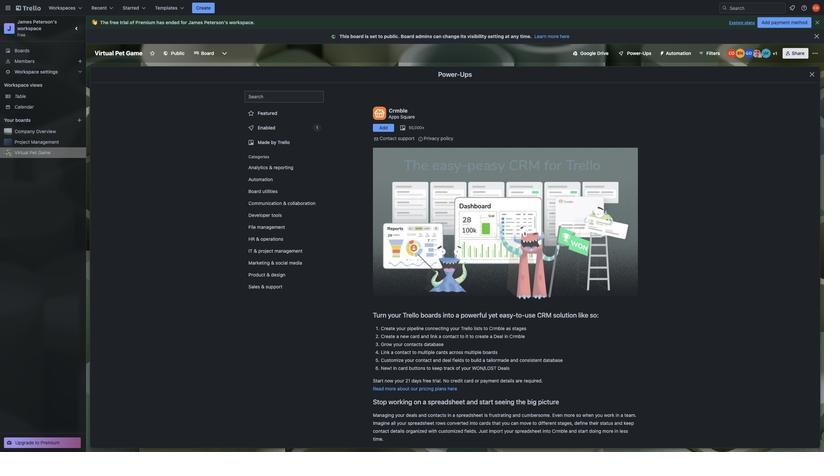 Task type: locate. For each thing, give the bounding box(es) containing it.
pet down 'trial'
[[115, 50, 125, 57]]

Board name text field
[[92, 48, 146, 59]]

50,000 +
[[409, 125, 425, 130]]

reporting
[[274, 165, 294, 170]]

create button
[[192, 3, 215, 13]]

trello up pipeline
[[403, 312, 419, 319]]

is left set
[[365, 33, 369, 39]]

sm image
[[331, 33, 340, 40], [418, 136, 424, 143]]

virtual down project
[[15, 150, 28, 155]]

plans down trial.
[[435, 386, 447, 392]]

0 horizontal spatial multiple
[[418, 350, 435, 355]]

card left or
[[465, 378, 474, 384]]

1 vertical spatial sm image
[[418, 136, 424, 143]]

media
[[289, 260, 302, 266]]

0 horizontal spatial here
[[448, 386, 458, 392]]

calendar
[[15, 104, 34, 110]]

21
[[406, 378, 411, 384]]

crm
[[538, 312, 552, 319]]

power-ups button
[[614, 48, 656, 59]]

0 vertical spatial workspace
[[229, 20, 254, 25]]

peterson's down create button
[[204, 20, 228, 25]]

turn your trello boards into a powerful yet easy-to-use crm solution like so:
[[373, 312, 599, 319]]

cards up deal
[[436, 350, 448, 355]]

multiple up build
[[465, 350, 482, 355]]

1 horizontal spatial board
[[249, 189, 261, 194]]

0 horizontal spatial time.
[[373, 437, 384, 442]]

details
[[501, 378, 515, 384], [391, 429, 405, 434]]

& for analytics
[[269, 165, 273, 170]]

1 vertical spatial of
[[456, 366, 461, 371]]

ben nelson (bennelson96) image
[[736, 49, 746, 58]]

overview
[[36, 129, 56, 134]]

0 horizontal spatial of
[[130, 20, 134, 25]]

peterson's down "back to home" image
[[33, 19, 57, 25]]

multiple down 'link'
[[418, 350, 435, 355]]

and left deal
[[433, 358, 441, 363]]

james
[[17, 19, 32, 25], [188, 20, 203, 25]]

1 vertical spatial payment
[[481, 378, 500, 384]]

new!
[[381, 366, 392, 371]]

& for marketing
[[271, 260, 275, 266]]

payment right or
[[481, 378, 500, 384]]

status
[[601, 421, 614, 426]]

+ right jeremy miller (jeremymiller198) icon
[[773, 51, 776, 56]]

& right sales
[[261, 284, 265, 290]]

1 vertical spatial sm image
[[373, 136, 380, 143]]

this
[[340, 33, 350, 39]]

1 vertical spatial start
[[579, 429, 589, 434]]

0 horizontal spatial keep
[[433, 366, 443, 371]]

more up stages,
[[564, 413, 575, 418]]

1 horizontal spatial 1
[[776, 51, 778, 56]]

your right import
[[505, 429, 514, 434]]

1 horizontal spatial virtual pet game
[[95, 50, 143, 57]]

& for communication
[[283, 201, 287, 206]]

is
[[365, 33, 369, 39], [485, 413, 488, 418]]

your inside start now your 21 days free trial. no credit card or payment details are required. read more about our pricing plans here
[[395, 378, 405, 384]]

board left utilities on the top of the page
[[249, 189, 261, 194]]

plans right the explore
[[745, 20, 756, 25]]

0 vertical spatial free
[[110, 20, 119, 25]]

plans inside button
[[745, 20, 756, 25]]

time. inside managing your deals and contacts in a spreadsheet is frustrating and cumbersome. even more so when you work in a team. imagine all your spreadsheet rows converted into cards that you can move to different stages, define their status and keep contact details organized with customized fields. just import your spreadsheet into crmble and start doing more in less time.
[[373, 437, 384, 442]]

a right on
[[423, 399, 427, 406]]

so
[[577, 413, 582, 418]]

0 horizontal spatial into
[[443, 312, 455, 319]]

0 horizontal spatial board
[[201, 50, 214, 56]]

setting
[[488, 33, 504, 39]]

gary orlando (garyorlando) image
[[745, 49, 754, 58]]

1 vertical spatial workspace
[[4, 82, 29, 88]]

1 horizontal spatial game
[[126, 50, 143, 57]]

0 vertical spatial 1
[[776, 51, 778, 56]]

to inside managing your deals and contacts in a spreadsheet is frustrating and cumbersome. even more so when you work in a team. imagine all your spreadsheet rows converted into cards that you can move to different stages, define their status and keep contact details organized with customized fields. just import your spreadsheet into crmble and start doing more in less time.
[[533, 421, 537, 426]]

contact
[[380, 136, 397, 141]]

it
[[466, 334, 469, 340]]

1 vertical spatial support
[[266, 284, 283, 290]]

2 vertical spatial into
[[543, 429, 551, 434]]

premium right upgrade in the left bottom of the page
[[41, 440, 60, 446]]

1 horizontal spatial ups
[[643, 50, 652, 56]]

1 vertical spatial time.
[[373, 437, 384, 442]]

credit
[[451, 378, 463, 384]]

create for create your pipeline connecting your trello lists to crmble as stages create a new card and link a contact to it to create a deal in crmble grow your contacts database link a contact to multiple cards across multiple boards customize your contact and deal fields to build a tailormade and consistent database new! in card buttons to keep track of your won/lost deals
[[381, 326, 396, 332]]

0 vertical spatial ups
[[643, 50, 652, 56]]

virtual pet game down project management
[[15, 150, 51, 155]]

automation inside automation link
[[249, 177, 273, 182]]

0 horizontal spatial premium
[[41, 440, 60, 446]]

contact support
[[380, 136, 415, 141]]

support down design
[[266, 284, 283, 290]]

1 horizontal spatial trello
[[403, 312, 419, 319]]

0 horizontal spatial automation
[[249, 177, 273, 182]]

more inside start now your 21 days free trial. no credit card or payment details are required. read more about our pricing plans here
[[385, 386, 396, 392]]

time. right any
[[521, 33, 532, 39]]

more right learn
[[548, 33, 559, 39]]

file management link
[[245, 222, 324, 233]]

free right 'the'
[[110, 20, 119, 25]]

banner containing 👋
[[86, 16, 825, 29]]

add inside button
[[380, 125, 388, 131]]

0 vertical spatial game
[[126, 50, 143, 57]]

categories
[[249, 155, 270, 159]]

1 horizontal spatial power-ups
[[628, 50, 652, 56]]

collaboration
[[288, 201, 316, 206]]

premium
[[136, 20, 155, 25], [41, 440, 60, 446]]

upgrade to premium
[[15, 440, 60, 446]]

automation
[[667, 50, 692, 56], [249, 177, 273, 182]]

public button
[[159, 48, 189, 59]]

this member is an admin of this board. image
[[759, 55, 762, 58]]

0 vertical spatial cards
[[436, 350, 448, 355]]

sm image
[[657, 48, 667, 57], [373, 136, 380, 143]]

ups
[[643, 50, 652, 56], [460, 71, 472, 78]]

1 vertical spatial here
[[448, 386, 458, 392]]

1 horizontal spatial add
[[762, 20, 771, 25]]

more down now
[[385, 386, 396, 392]]

boost your sales and reach your goals image
[[373, 448, 639, 453]]

& down board utilities 'link'
[[283, 201, 287, 206]]

workspace down members
[[15, 69, 39, 75]]

deal
[[443, 358, 452, 363]]

it & project management
[[249, 248, 303, 254]]

2 vertical spatial card
[[465, 378, 474, 384]]

board inside 'link'
[[249, 189, 261, 194]]

this board is set to public. board admins can change its visibility setting at any time. learn more here
[[340, 33, 570, 39]]

1 vertical spatial boards
[[421, 312, 442, 319]]

can left move
[[511, 421, 519, 426]]

share
[[793, 50, 805, 56]]

contacts down the new
[[404, 342, 423, 347]]

add for add
[[380, 125, 388, 131]]

easy-
[[500, 312, 516, 319]]

1 horizontal spatial you
[[596, 413, 603, 418]]

1 vertical spatial board
[[201, 50, 214, 56]]

into
[[443, 312, 455, 319], [470, 421, 478, 426], [543, 429, 551, 434]]

frustrating
[[489, 413, 512, 418]]

has
[[157, 20, 165, 25]]

0 vertical spatial power-ups
[[628, 50, 652, 56]]

into down different
[[543, 429, 551, 434]]

add for add payment method
[[762, 20, 771, 25]]

start
[[480, 399, 494, 406], [579, 429, 589, 434]]

crmble up "deal"
[[490, 326, 505, 332]]

a left powerful
[[456, 312, 460, 319]]

new
[[401, 334, 409, 340]]

& for sales
[[261, 284, 265, 290]]

you right 'that'
[[502, 421, 510, 426]]

buttons
[[409, 366, 426, 371]]

cumbersome.
[[522, 413, 552, 418]]

1 horizontal spatial of
[[456, 366, 461, 371]]

power-ups inside button
[[628, 50, 652, 56]]

their
[[590, 421, 599, 426]]

create
[[476, 334, 489, 340]]

1 horizontal spatial boards
[[421, 312, 442, 319]]

sm image down 50,000 + on the top
[[418, 136, 424, 143]]

board left customize views icon
[[201, 50, 214, 56]]

stop working on a spreadsheet and start seeing the big picture
[[373, 399, 560, 406]]

0 horizontal spatial payment
[[481, 378, 500, 384]]

1 vertical spatial pet
[[30, 150, 37, 155]]

use
[[525, 312, 536, 319]]

game down the 'management'
[[38, 150, 51, 155]]

0 vertical spatial workspace
[[15, 69, 39, 75]]

and
[[421, 334, 429, 340], [433, 358, 441, 363], [511, 358, 519, 363], [467, 399, 478, 406], [419, 413, 427, 418], [513, 413, 521, 418], [615, 421, 623, 426], [569, 429, 577, 434]]

automation up the board utilities
[[249, 177, 273, 182]]

start
[[373, 378, 384, 384]]

your
[[4, 117, 14, 123]]

table link
[[15, 93, 82, 100]]

1 horizontal spatial is
[[485, 413, 488, 418]]

0 vertical spatial payment
[[772, 20, 791, 25]]

into up fields.
[[470, 421, 478, 426]]

& for product
[[267, 272, 270, 278]]

your left the 21
[[395, 378, 405, 384]]

0 horizontal spatial 1
[[316, 125, 318, 130]]

1 vertical spatial keep
[[624, 421, 635, 426]]

database right consistent
[[544, 358, 563, 363]]

1 horizontal spatial virtual
[[95, 50, 114, 57]]

all
[[391, 421, 396, 426]]

google drive icon image
[[574, 51, 578, 56]]

primary element
[[0, 0, 825, 16]]

1 horizontal spatial premium
[[136, 20, 155, 25]]

christina overa (christinaovera) image
[[728, 49, 737, 58]]

file
[[249, 224, 256, 230]]

2 horizontal spatial card
[[465, 378, 474, 384]]

1 vertical spatial contacts
[[428, 413, 447, 418]]

0 vertical spatial is
[[365, 33, 369, 39]]

1 horizontal spatial sm image
[[657, 48, 667, 57]]

change
[[443, 33, 460, 39]]

analytics
[[249, 165, 268, 170]]

your right all
[[397, 421, 407, 426]]

0 vertical spatial create
[[196, 5, 211, 11]]

0 horizontal spatial peterson's
[[33, 19, 57, 25]]

👋
[[92, 20, 97, 25]]

0 vertical spatial board
[[401, 33, 415, 39]]

with
[[429, 429, 438, 434]]

0 horizontal spatial trello
[[278, 140, 290, 145]]

+ up privacy
[[422, 125, 425, 130]]

0 horizontal spatial details
[[391, 429, 405, 434]]

crmble apps square
[[389, 108, 415, 120]]

& right analytics in the left top of the page
[[269, 165, 273, 170]]

1 vertical spatial cards
[[479, 421, 491, 426]]

managing your deals and contacts in a spreadsheet is frustrating and cumbersome. even more so when you work in a team. imagine all your spreadsheet rows converted into cards that you can move to different stages, define their status and keep contact details organized with customized fields. just import your spreadsheet into crmble and start doing more in less time.
[[373, 413, 637, 442]]

sales & support link
[[245, 282, 324, 292]]

cards up just
[[479, 421, 491, 426]]

board
[[401, 33, 415, 39], [201, 50, 214, 56], [249, 189, 261, 194]]

game left star or unstar board icon
[[126, 50, 143, 57]]

on
[[414, 399, 422, 406]]

2 vertical spatial trello
[[461, 326, 473, 332]]

1 vertical spatial ups
[[460, 71, 472, 78]]

boards inside create your pipeline connecting your trello lists to crmble as stages create a new card and link a contact to it to create a deal in crmble grow your contacts database link a contact to multiple cards across multiple boards customize your contact and deal fields to build a tailormade and consistent database new! in card buttons to keep track of your won/lost deals
[[483, 350, 498, 355]]

1 vertical spatial automation
[[249, 177, 273, 182]]

and left 'link'
[[421, 334, 429, 340]]

0 horizontal spatial workspace
[[17, 26, 41, 31]]

contact down imagine
[[373, 429, 390, 434]]

boards up connecting
[[421, 312, 442, 319]]

members
[[15, 58, 35, 64]]

the easy-peasy crm for trello image
[[373, 148, 639, 304]]

& for hr
[[256, 236, 260, 242]]

trial
[[120, 20, 129, 25]]

workspace inside popup button
[[15, 69, 39, 75]]

create for create
[[196, 5, 211, 11]]

0 vertical spatial keep
[[433, 366, 443, 371]]

workspace settings button
[[0, 67, 86, 77]]

your up buttons
[[405, 358, 415, 363]]

wave image
[[92, 20, 97, 26]]

0 horizontal spatial boards
[[15, 117, 31, 123]]

0 notifications image
[[789, 4, 797, 12]]

customize views image
[[222, 50, 228, 57]]

0 vertical spatial contacts
[[404, 342, 423, 347]]

board for board
[[201, 50, 214, 56]]

keep
[[433, 366, 443, 371], [624, 421, 635, 426]]

different
[[539, 421, 557, 426]]

1 horizontal spatial multiple
[[465, 350, 482, 355]]

here down credit
[[448, 386, 458, 392]]

file management
[[249, 224, 285, 230]]

sales
[[249, 284, 260, 290]]

0 horizontal spatial add
[[380, 125, 388, 131]]

payment down the 0 notifications image
[[772, 20, 791, 25]]

0 vertical spatial sm image
[[331, 33, 340, 40]]

management
[[257, 224, 285, 230], [275, 248, 303, 254]]

in right "deal"
[[505, 334, 509, 340]]

in up converted on the bottom right of the page
[[448, 413, 452, 418]]

automation inside automation button
[[667, 50, 692, 56]]

database down 'link'
[[424, 342, 444, 347]]

1 horizontal spatial +
[[773, 51, 776, 56]]

to right it
[[470, 334, 474, 340]]

1 vertical spatial is
[[485, 413, 488, 418]]

settings
[[40, 69, 58, 75]]

sm image right power-ups button
[[657, 48, 667, 57]]

0 vertical spatial virtual
[[95, 50, 114, 57]]

can right admins
[[434, 33, 442, 39]]

add inside button
[[762, 20, 771, 25]]

crmble down stages,
[[553, 429, 568, 434]]

board right public.
[[401, 33, 415, 39]]

table
[[15, 93, 26, 99]]

search image
[[723, 5, 728, 11]]

Search field
[[728, 3, 786, 13]]

management up operations
[[257, 224, 285, 230]]

deal
[[494, 334, 504, 340]]

1 vertical spatial details
[[391, 429, 405, 434]]

can
[[434, 33, 442, 39], [511, 421, 519, 426]]

about
[[398, 386, 410, 392]]

2 vertical spatial board
[[249, 189, 261, 194]]

trello right by
[[278, 140, 290, 145]]

0 horizontal spatial database
[[424, 342, 444, 347]]

& left design
[[267, 272, 270, 278]]

1 horizontal spatial contacts
[[428, 413, 447, 418]]

back to home image
[[16, 3, 41, 13]]

0 horizontal spatial sm image
[[373, 136, 380, 143]]

& right it
[[254, 248, 257, 254]]

0 vertical spatial can
[[434, 33, 442, 39]]

& right hr on the bottom of page
[[256, 236, 260, 242]]

1 horizontal spatial start
[[579, 429, 589, 434]]

project
[[259, 248, 274, 254]]

sm image left board
[[331, 33, 340, 40]]

+
[[773, 51, 776, 56], [422, 125, 425, 130]]

create inside button
[[196, 5, 211, 11]]

contact down connecting
[[443, 334, 459, 340]]

spreadsheet up the organized
[[408, 421, 435, 426]]

1 horizontal spatial keep
[[624, 421, 635, 426]]

1 vertical spatial trello
[[403, 312, 419, 319]]

boards up tailormade
[[483, 350, 498, 355]]

support down 50,000
[[398, 136, 415, 141]]

free up pricing
[[423, 378, 432, 384]]

add down search field in the right of the page
[[762, 20, 771, 25]]

and up move
[[513, 413, 521, 418]]

powerful
[[461, 312, 487, 319]]

is left frustrating
[[485, 413, 488, 418]]

add up 'contact'
[[380, 125, 388, 131]]

star or unstar board image
[[150, 51, 155, 56]]

your down the new
[[394, 342, 403, 347]]

0 horizontal spatial pet
[[30, 150, 37, 155]]

2 vertical spatial boards
[[483, 350, 498, 355]]

pet inside board name 'text box'
[[115, 50, 125, 57]]

of inside create your pipeline connecting your trello lists to crmble as stages create a new card and link a contact to it to create a deal in crmble grow your contacts database link a contact to multiple cards across multiple boards customize your contact and deal fields to build a tailormade and consistent database new! in card buttons to keep track of your won/lost deals
[[456, 366, 461, 371]]

start left seeing
[[480, 399, 494, 406]]

0 horizontal spatial card
[[399, 366, 408, 371]]

method
[[792, 20, 808, 25]]

banner
[[86, 16, 825, 29]]

boards inside your boards with 3 items element
[[15, 117, 31, 123]]

share button
[[783, 48, 809, 59]]

less
[[620, 429, 629, 434]]

of down fields
[[456, 366, 461, 371]]

0 horizontal spatial +
[[422, 125, 425, 130]]

that
[[493, 421, 501, 426]]

details inside start now your 21 days free trial. no credit card or payment details are required. read more about our pricing plans here
[[501, 378, 515, 384]]

card down pipeline
[[411, 334, 420, 340]]

1 horizontal spatial sm image
[[418, 136, 424, 143]]

1 horizontal spatial power-
[[628, 50, 643, 56]]

stages,
[[558, 421, 574, 426]]

keep down team.
[[624, 421, 635, 426]]

learn
[[535, 33, 547, 39]]

and down stages,
[[569, 429, 577, 434]]

card
[[411, 334, 420, 340], [399, 366, 408, 371], [465, 378, 474, 384]]

0 vertical spatial virtual pet game
[[95, 50, 143, 57]]

contacts
[[404, 342, 423, 347], [428, 413, 447, 418]]

crmble inside managing your deals and contacts in a spreadsheet is frustrating and cumbersome. even more so when you work in a team. imagine all your spreadsheet rows converted into cards that you can move to different stages, define their status and keep contact details organized with customized fields. just import your spreadsheet into crmble and start doing more in less time.
[[553, 429, 568, 434]]



Task type: describe. For each thing, give the bounding box(es) containing it.
contacts inside create your pipeline connecting your trello lists to crmble as stages create a new card and link a contact to it to create a deal in crmble grow your contacts database link a contact to multiple cards across multiple boards customize your contact and deal fields to build a tailormade and consistent database new! in card buttons to keep track of your won/lost deals
[[404, 342, 423, 347]]

premium inside upgrade to premium link
[[41, 440, 60, 446]]

automation button
[[657, 48, 696, 59]]

show menu image
[[813, 50, 819, 57]]

product
[[249, 272, 266, 278]]

crmble down stages
[[510, 334, 526, 340]]

1 vertical spatial game
[[38, 150, 51, 155]]

tailormade
[[487, 358, 510, 363]]

spreadsheet down move
[[515, 429, 542, 434]]

virtual pet game inside board name 'text box'
[[95, 50, 143, 57]]

cards inside managing your deals and contacts in a spreadsheet is frustrating and cumbersome. even more so when you work in a team. imagine all your spreadsheet rows converted into cards that you can move to different stages, define their status and keep contact details organized with customized fields. just import your spreadsheet into crmble and start doing more in less time.
[[479, 421, 491, 426]]

1 horizontal spatial support
[[398, 136, 415, 141]]

a left "deal"
[[490, 334, 493, 340]]

trello inside create your pipeline connecting your trello lists to crmble as stages create a new card and link a contact to it to create a deal in crmble grow your contacts database link a contact to multiple cards across multiple boards customize your contact and deal fields to build a tailormade and consistent database new! in card buttons to keep track of your won/lost deals
[[461, 326, 473, 332]]

to up buttons
[[413, 350, 417, 355]]

analytics & reporting
[[249, 165, 294, 170]]

communication
[[249, 201, 282, 206]]

picture
[[539, 399, 560, 406]]

1 vertical spatial power-
[[439, 71, 460, 78]]

& for it
[[254, 248, 257, 254]]

rows
[[436, 421, 446, 426]]

james inside james peterson's workspace free
[[17, 19, 32, 25]]

to left build
[[466, 358, 470, 363]]

your right turn
[[388, 312, 402, 319]]

by
[[271, 140, 277, 145]]

0 vertical spatial database
[[424, 342, 444, 347]]

0 vertical spatial premium
[[136, 20, 155, 25]]

google drive button
[[570, 48, 613, 59]]

j link
[[4, 23, 15, 34]]

project
[[15, 139, 30, 145]]

start inside managing your deals and contacts in a spreadsheet is frustrating and cumbersome. even more so when you work in a team. imagine all your spreadsheet rows converted into cards that you can move to different stages, define their status and keep contact details organized with customized fields. just import your spreadsheet into crmble and start doing more in less time.
[[579, 429, 589, 434]]

privacy policy
[[424, 136, 454, 141]]

workspaces button
[[45, 3, 86, 13]]

define
[[575, 421, 588, 426]]

or
[[475, 378, 480, 384]]

just
[[479, 429, 488, 434]]

to-
[[516, 312, 525, 319]]

1 multiple from the left
[[418, 350, 435, 355]]

free inside start now your 21 days free trial. no credit card or payment details are required. read more about our pricing plans here
[[423, 378, 432, 384]]

a right 'link'
[[439, 334, 442, 340]]

workspace for workspace views
[[4, 82, 29, 88]]

fields.
[[465, 429, 478, 434]]

start now your 21 days free trial. no credit card or payment details are required. read more about our pricing plans here
[[373, 378, 543, 392]]

power- inside button
[[628, 50, 643, 56]]

1 vertical spatial card
[[399, 366, 408, 371]]

utilities
[[263, 189, 278, 194]]

peterson's inside james peterson's workspace free
[[33, 19, 57, 25]]

0 horizontal spatial support
[[266, 284, 283, 290]]

virtual inside board name 'text box'
[[95, 50, 114, 57]]

views
[[30, 82, 42, 88]]

hr & operations
[[249, 236, 284, 242]]

james peterson (jamespeterson93) image
[[754, 49, 763, 58]]

analytics & reporting link
[[245, 162, 324, 173]]

starred button
[[119, 3, 150, 13]]

2 horizontal spatial board
[[401, 33, 415, 39]]

developer tools
[[249, 213, 282, 218]]

sm image inside automation button
[[657, 48, 667, 57]]

explore
[[730, 20, 744, 25]]

payment inside button
[[772, 20, 791, 25]]

ups inside button
[[643, 50, 652, 56]]

game inside board name 'text box'
[[126, 50, 143, 57]]

company overview link
[[15, 128, 82, 135]]

2 vertical spatial create
[[381, 334, 396, 340]]

stages
[[513, 326, 527, 332]]

your down fields
[[462, 366, 471, 371]]

0 vertical spatial management
[[257, 224, 285, 230]]

0 vertical spatial start
[[480, 399, 494, 406]]

recent button
[[88, 3, 117, 13]]

doing
[[590, 429, 602, 434]]

our
[[411, 386, 418, 392]]

more down status
[[603, 429, 614, 434]]

grow
[[381, 342, 392, 347]]

and right deals
[[419, 413, 427, 418]]

in left 'less'
[[615, 429, 619, 434]]

company
[[15, 129, 35, 134]]

keep inside managing your deals and contacts in a spreadsheet is frustrating and cumbersome. even more so when you work in a team. imagine all your spreadsheet rows converted into cards that you can move to different stages, define their status and keep contact details organized with customized fields. just import your spreadsheet into crmble and start doing more in less time.
[[624, 421, 635, 426]]

customize
[[381, 358, 404, 363]]

a left the new
[[397, 334, 399, 340]]

sales & support
[[249, 284, 283, 290]]

in
[[393, 366, 397, 371]]

policy
[[441, 136, 454, 141]]

work
[[605, 413, 615, 418]]

1 horizontal spatial peterson's
[[204, 20, 228, 25]]

communication & collaboration link
[[245, 198, 324, 209]]

create your pipeline connecting your trello lists to crmble as stages create a new card and link a contact to it to create a deal in crmble grow your contacts database link a contact to multiple cards across multiple boards customize your contact and deal fields to build a tailormade and consistent database new! in card buttons to keep track of your won/lost deals
[[381, 326, 563, 371]]

0 horizontal spatial virtual
[[15, 150, 28, 155]]

workspaces
[[49, 5, 76, 11]]

2 horizontal spatial into
[[543, 429, 551, 434]]

spreadsheet down start now your 21 days free trial. no credit card or payment details are required. read more about our pricing plans here
[[428, 399, 466, 406]]

0 horizontal spatial ups
[[460, 71, 472, 78]]

crmble inside crmble apps square
[[389, 108, 408, 114]]

free
[[17, 32, 26, 37]]

public
[[171, 50, 185, 56]]

0 vertical spatial here
[[560, 33, 570, 39]]

1 horizontal spatial james
[[188, 20, 203, 25]]

a right build
[[483, 358, 486, 363]]

add payment method button
[[758, 17, 812, 28]]

a left team.
[[621, 413, 624, 418]]

workspace navigation collapse icon image
[[72, 24, 82, 33]]

yet
[[489, 312, 498, 319]]

in right "work"
[[616, 413, 620, 418]]

workspace for workspace settings
[[15, 69, 39, 75]]

details inside managing your deals and contacts in a spreadsheet is frustrating and cumbersome. even more so when you work in a team. imagine all your spreadsheet rows converted into cards that you can move to different stages, define their status and keep contact details organized with customized fields. just import your spreadsheet into crmble and start doing more in less time.
[[391, 429, 405, 434]]

team.
[[625, 413, 637, 418]]

big
[[528, 399, 537, 406]]

the
[[517, 399, 526, 406]]

here inside start now your 21 days free trial. no credit card or payment details are required. read more about our pricing plans here
[[448, 386, 458, 392]]

pricing
[[419, 386, 434, 392]]

1 vertical spatial into
[[470, 421, 478, 426]]

1 vertical spatial 1
[[316, 125, 318, 130]]

to left it
[[460, 334, 465, 340]]

trello for by
[[278, 140, 290, 145]]

converted
[[447, 421, 469, 426]]

read more about our pricing plans here link
[[373, 386, 458, 392]]

workspace inside james peterson's workspace free
[[17, 26, 41, 31]]

open information menu image
[[802, 5, 808, 11]]

1 vertical spatial +
[[422, 125, 425, 130]]

board for board utilities
[[249, 189, 261, 194]]

0 horizontal spatial you
[[502, 421, 510, 426]]

is inside managing your deals and contacts in a spreadsheet is frustrating and cumbersome. even more so when you work in a team. imagine all your spreadsheet rows converted into cards that you can move to different stages, define their status and keep contact details organized with customized fields. just import your spreadsheet into crmble and start doing more in less time.
[[485, 413, 488, 418]]

a up converted on the bottom right of the page
[[453, 413, 456, 418]]

1 vertical spatial virtual pet game
[[15, 150, 51, 155]]

made
[[258, 140, 270, 145]]

to right buttons
[[427, 366, 431, 371]]

your right connecting
[[451, 326, 460, 332]]

board link
[[190, 48, 218, 59]]

contact support link
[[380, 136, 415, 141]]

explore plans
[[730, 20, 756, 25]]

and down or
[[467, 399, 478, 406]]

plans inside start now your 21 days free trial. no credit card or payment details are required. read more about our pricing plans here
[[435, 386, 447, 392]]

to right set
[[379, 33, 383, 39]]

and up 'less'
[[615, 421, 623, 426]]

in inside create your pipeline connecting your trello lists to crmble as stages create a new card and link a contact to it to create a deal in crmble grow your contacts database link a contact to multiple cards across multiple boards customize your contact and deal fields to build a tailormade and consistent database new! in card buttons to keep track of your won/lost deals
[[505, 334, 509, 340]]

admins
[[416, 33, 433, 39]]

your boards with 3 items element
[[4, 116, 67, 124]]

members link
[[0, 56, 86, 67]]

to right upgrade in the left bottom of the page
[[35, 440, 39, 446]]

your up the new
[[397, 326, 406, 332]]

trello for your
[[403, 312, 419, 319]]

can inside managing your deals and contacts in a spreadsheet is frustrating and cumbersome. even more so when you work in a team. imagine all your spreadsheet rows converted into cards that you can move to different stages, define their status and keep contact details organized with customized fields. just import your spreadsheet into crmble and start doing more in less time.
[[511, 421, 519, 426]]

2 multiple from the left
[[465, 350, 482, 355]]

privacy policy link
[[424, 136, 454, 141]]

drive
[[598, 50, 609, 56]]

1 vertical spatial power-ups
[[439, 71, 472, 78]]

add board image
[[77, 118, 82, 123]]

boards link
[[0, 45, 86, 56]]

its
[[461, 33, 467, 39]]

payment inside start now your 21 days free trial. no credit card or payment details are required. read more about our pricing plans here
[[481, 378, 500, 384]]

spreadsheet down stop working on a spreadsheet and start seeing the big picture
[[457, 413, 483, 418]]

marketing & social media link
[[245, 258, 324, 269]]

0 vertical spatial of
[[130, 20, 134, 25]]

Search text field
[[245, 91, 324, 103]]

solution
[[554, 312, 577, 319]]

and left consistent
[[511, 358, 519, 363]]

product & design
[[249, 272, 286, 278]]

build
[[471, 358, 482, 363]]

your up all
[[396, 413, 405, 418]]

board utilities
[[249, 189, 278, 194]]

pet inside virtual pet game link
[[30, 150, 37, 155]]

lists
[[474, 326, 483, 332]]

social
[[276, 260, 288, 266]]

jeremy miller (jeremymiller198) image
[[762, 49, 771, 58]]

cards inside create your pipeline connecting your trello lists to crmble as stages create a new card and link a contact to it to create a deal in crmble grow your contacts database link a contact to multiple cards across multiple boards customize your contact and deal fields to build a tailormade and consistent database new! in card buttons to keep track of your won/lost deals
[[436, 350, 448, 355]]

card inside start now your 21 days free trial. no credit card or payment details are required. read more about our pricing plans here
[[465, 378, 474, 384]]

it
[[249, 248, 253, 254]]

required.
[[524, 378, 543, 384]]

0 vertical spatial you
[[596, 413, 603, 418]]

workspace views
[[4, 82, 42, 88]]

consistent
[[520, 358, 542, 363]]

keep inside create your pipeline connecting your trello lists to crmble as stages create a new card and link a contact to it to create a deal in crmble grow your contacts database link a contact to multiple cards across multiple boards customize your contact and deal fields to build a tailormade and consistent database new! in card buttons to keep track of your won/lost deals
[[433, 366, 443, 371]]

to right lists
[[484, 326, 488, 332]]

christina overa (christinaovera) image
[[813, 4, 821, 12]]

contact up customize
[[395, 350, 411, 355]]

1 horizontal spatial time.
[[521, 33, 532, 39]]

company overview
[[15, 129, 56, 134]]

👋 the free trial of premium has ended for james peterson's workspace .
[[92, 20, 255, 25]]

1 horizontal spatial card
[[411, 334, 420, 340]]

contact up buttons
[[416, 358, 432, 363]]

1 vertical spatial management
[[275, 248, 303, 254]]

upgrade to premium link
[[4, 438, 81, 449]]

a right link on the left
[[391, 350, 394, 355]]

operations
[[261, 236, 284, 242]]

public.
[[384, 33, 400, 39]]

contact inside managing your deals and contacts in a spreadsheet is frustrating and cumbersome. even more so when you work in a team. imagine all your spreadsheet rows converted into cards that you can move to different stages, define their status and keep contact details organized with customized fields. just import your spreadsheet into crmble and start doing more in less time.
[[373, 429, 390, 434]]

across
[[450, 350, 464, 355]]

1 horizontal spatial database
[[544, 358, 563, 363]]

0 vertical spatial +
[[773, 51, 776, 56]]

filters button
[[697, 48, 723, 59]]

google
[[581, 50, 597, 56]]

contacts inside managing your deals and contacts in a spreadsheet is frustrating and cumbersome. even more so when you work in a team. imagine all your spreadsheet rows converted into cards that you can move to different stages, define their status and keep contact details organized with customized fields. just import your spreadsheet into crmble and start doing more in less time.
[[428, 413, 447, 418]]



Task type: vqa. For each thing, say whether or not it's contained in the screenshot.
template board image
no



